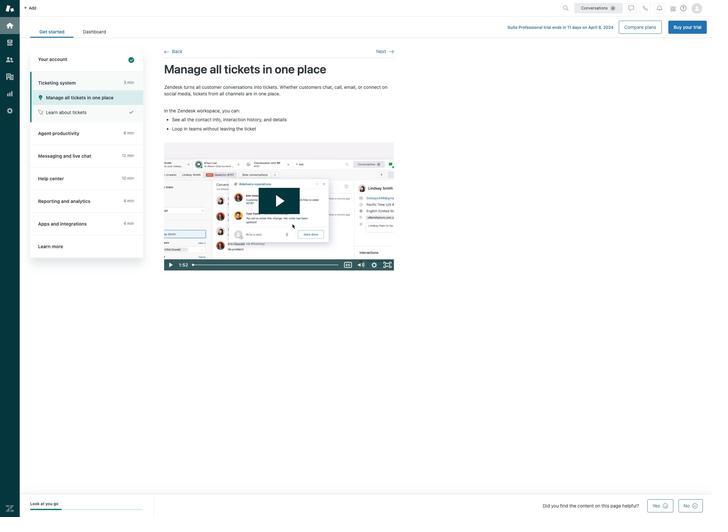 Task type: describe. For each thing, give the bounding box(es) containing it.
admin image
[[6, 107, 14, 115]]

video thumbnail image
[[164, 143, 394, 271]]

zendesk support image
[[6, 4, 14, 13]]

zendesk products image
[[671, 6, 676, 11]]

notifications image
[[657, 5, 662, 11]]

April 8, 2024 text field
[[589, 25, 614, 30]]

organizations image
[[6, 73, 14, 81]]

progress bar image
[[30, 510, 62, 511]]

reporting image
[[6, 90, 14, 98]]



Task type: locate. For each thing, give the bounding box(es) containing it.
customers image
[[6, 56, 14, 64]]

get help image
[[681, 5, 687, 11]]

main element
[[0, 0, 20, 518]]

tab list
[[30, 26, 115, 38]]

get started image
[[6, 21, 14, 30]]

heading
[[30, 48, 143, 72]]

region
[[164, 84, 394, 271]]

views image
[[6, 38, 14, 47]]

video element
[[164, 143, 394, 271]]

zendesk image
[[6, 505, 14, 514]]

button displays agent's chat status as invisible. image
[[629, 5, 634, 11]]

content-title region
[[164, 65, 394, 74]]

footer
[[20, 496, 712, 518]]

progress-bar progress bar
[[30, 510, 143, 511]]

tab
[[74, 26, 115, 38]]



